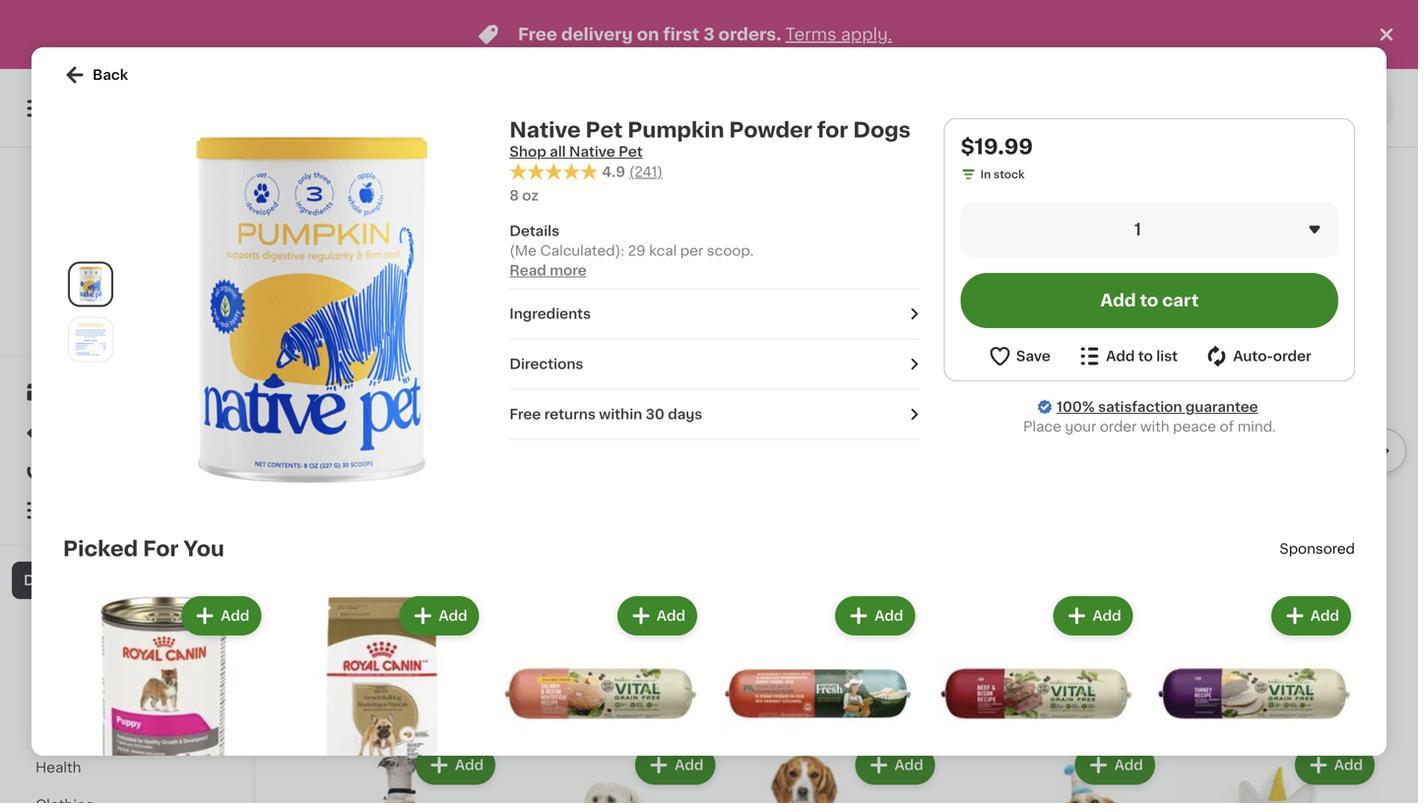 Task type: describe. For each thing, give the bounding box(es) containing it.
$65.99 element
[[1175, 53, 1380, 79]]

of for count of 24, 4 total options
[[773, 139, 784, 150]]

1 horizontal spatial satisfaction
[[1099, 400, 1183, 414]]

2 many from the left
[[1195, 612, 1226, 623]]

for
[[143, 539, 179, 559]]

of left mind.
[[1221, 420, 1235, 434]]

0 vertical spatial health
[[296, 221, 368, 242]]

6,
[[1007, 592, 1017, 603]]

enlarge dog vitamins & supplements native pet pumpkin powder for dogs hero (opens in a new tab) image
[[73, 267, 108, 302]]

to inside add to cart button
[[1141, 292, 1159, 309]]

view for health
[[1291, 224, 1326, 238]]

1 vertical spatial guarantee
[[1186, 400, 1259, 414]]

auto-order button
[[1205, 344, 1312, 369]]

$19.99
[[961, 136, 1034, 157]]

add to list
[[1107, 349, 1179, 363]]

add to cart button
[[961, 273, 1339, 328]]

(667)
[[369, 123, 397, 134]]

4.9
[[602, 165, 626, 179]]

management
[[82, 723, 174, 737]]

store
[[114, 288, 143, 299]]

2 horizontal spatial stock
[[1242, 612, 1273, 623]]

120 oz
[[955, 139, 990, 150]]

8-
[[1238, 535, 1254, 549]]

everyday
[[59, 288, 111, 299]]

product group containing many in stock
[[516, 275, 720, 629]]

service type group
[[719, 89, 931, 128]]

details button
[[510, 221, 921, 241]]

add inside 'button'
[[1107, 349, 1136, 363]]

picked
[[63, 539, 138, 559]]

returns
[[545, 408, 596, 421]]

view more for health
[[1291, 224, 1366, 238]]

free delivery on first 3 orders. terms apply.
[[518, 26, 893, 43]]

with
[[1141, 420, 1170, 434]]

first
[[664, 26, 700, 43]]

free returns within 30 days
[[510, 408, 703, 421]]

oz for 8 oz
[[523, 189, 539, 203]]

view for clothing
[[1291, 691, 1326, 705]]

1 field
[[961, 202, 1339, 257]]

0 vertical spatial health link
[[296, 219, 368, 243]]

vital
[[84, 328, 109, 338]]

count of 24, 4 total options
[[735, 139, 888, 150]]

free for free delivery on first 3 orders. terms apply.
[[518, 26, 558, 43]]

cart
[[1163, 292, 1199, 309]]

prices
[[146, 288, 181, 299]]

18lbs)
[[1260, 574, 1301, 588]]

terms
[[786, 26, 837, 43]]

for inside native pet pumpkin powder for dogs shop all native pet
[[818, 120, 849, 140]]

everyday store prices link
[[59, 286, 192, 302]]

1 vertical spatial for
[[1175, 535, 1195, 549]]

24,
[[787, 139, 804, 150]]

of for count of 10, 4 total options
[[333, 139, 344, 150]]

stock inside button
[[582, 612, 613, 623]]

add vital care to save
[[59, 328, 181, 338]]

10,
[[347, 139, 362, 150]]

all
[[550, 145, 566, 159]]

view more link for clothing
[[1291, 688, 1380, 708]]

100% satisfaction guarantee button
[[31, 302, 221, 321]]

count of 10, 4 total options
[[296, 139, 446, 150]]

health inside health link
[[35, 761, 81, 775]]

delivery
[[562, 26, 633, 43]]

days
[[668, 408, 703, 421]]

2 vertical spatial for
[[1297, 555, 1316, 568]]

read more button
[[510, 261, 587, 281]]

count of 6, 3 total options button
[[955, 275, 1160, 605]]

powder
[[730, 120, 813, 140]]

view cart. items in cart: 0 image
[[1332, 97, 1355, 120]]

calculated):
[[541, 244, 625, 258]]

limited time offer region
[[0, 0, 1376, 69]]

0 vertical spatial tick
[[1294, 515, 1323, 529]]

item carousel region containing ★★★★★
[[296, 0, 1407, 188]]

count of 6, 3 total options
[[955, 592, 1101, 603]]

and
[[1265, 515, 1291, 529]]

free for free returns within 30 days
[[510, 408, 541, 421]]

1 vertical spatial order
[[1101, 420, 1138, 434]]

enlarge dog vitamins & supplements native pet pumpkin powder for dogs supplements (opens in a new tab) image
[[73, 322, 108, 357]]

kcal
[[649, 244, 677, 258]]

petco logo image
[[82, 171, 169, 258]]

1 horizontal spatial stock
[[994, 169, 1025, 180]]

clothing link
[[296, 686, 390, 710]]

many inside button
[[535, 612, 566, 623]]

8 oz
[[510, 189, 539, 203]]

auto-
[[1234, 349, 1274, 363]]

2 many in stock from the left
[[1195, 612, 1273, 623]]

petco link
[[82, 171, 169, 282]]

(51)
[[1248, 123, 1268, 134]]

of for count of 6, 3 total options
[[993, 592, 1004, 603]]

2 in from the left
[[1229, 612, 1239, 623]]

you
[[184, 539, 224, 559]]

place
[[1024, 420, 1062, 434]]

total for (667)
[[375, 139, 401, 150]]

100% inside '100% satisfaction guarantee' link
[[1057, 400, 1095, 414]]

your
[[1066, 420, 1097, 434]]

spo nsored
[[1280, 542, 1356, 556]]

peace
[[1174, 420, 1217, 434]]

count for count of 24, 4 total options
[[735, 139, 770, 150]]

waste
[[35, 723, 79, 737]]

read
[[510, 264, 547, 278]]

in inside button
[[569, 612, 579, 623]]

in
[[981, 169, 992, 180]]

back button
[[63, 63, 128, 87]]

dog vitamins & supplements native pet pumpkin powder for dogs hero image
[[134, 134, 486, 486]]

back
[[93, 68, 128, 82]]

order inside button
[[1274, 349, 1312, 363]]

(241)
[[630, 165, 663, 179]]

3 inside button
[[1020, 592, 1027, 603]]

clothing
[[296, 688, 390, 708]]

native pet pumpkin powder for dogs shop all native pet
[[510, 120, 911, 159]]

dogs inside native pet pumpkin powder for dogs shop all native pet
[[854, 120, 911, 140]]

count for count of 10, 4 total options
[[296, 139, 330, 150]]

add vital care to save link
[[59, 325, 193, 341]]

add inside button
[[1101, 292, 1137, 309]]

(54)
[[588, 123, 611, 134]]

100% inside 100% satisfaction guarantee button
[[50, 308, 80, 319]]

(847)
[[1028, 123, 1057, 134]]



Task type: vqa. For each thing, say whether or not it's contained in the screenshot.
the it
no



Task type: locate. For each thing, give the bounding box(es) containing it.
in stock
[[981, 169, 1025, 180]]

1 horizontal spatial total
[[817, 139, 843, 150]]

4 for 24,
[[807, 139, 815, 150]]

list
[[1157, 349, 1179, 363]]

0 vertical spatial more
[[1329, 224, 1366, 238]]

to
[[1141, 292, 1159, 309], [141, 328, 152, 338], [1139, 349, 1154, 363], [1242, 574, 1257, 588]]

options inside 'count of 6, 3 total options' button
[[1058, 592, 1101, 603]]

1 vertical spatial tick
[[1338, 535, 1367, 549]]

health link down management
[[12, 749, 239, 786]]

0 horizontal spatial in
[[569, 612, 579, 623]]

to inside "add vital care to save" link
[[141, 328, 152, 338]]

total down (667)
[[375, 139, 401, 150]]

1 horizontal spatial health
[[296, 221, 368, 242]]

100% satisfaction guarantee
[[50, 308, 209, 319], [1057, 400, 1259, 414]]

to inside add to list 'button'
[[1139, 349, 1154, 363]]

0 vertical spatial view more
[[1291, 224, 1366, 238]]

(me
[[510, 244, 537, 258]]

0 horizontal spatial stock
[[582, 612, 613, 623]]

0 horizontal spatial many
[[535, 612, 566, 623]]

1 horizontal spatial for
[[1175, 535, 1195, 549]]

1 horizontal spatial oz
[[977, 139, 990, 150]]

0 vertical spatial 100%
[[50, 308, 80, 319]]

petco
[[105, 265, 147, 279]]

seresto flea and tick collar for dogs 8-month flea, tick prevention collar for small dogs (up to 18lbs)
[[1175, 515, 1367, 588]]

1 horizontal spatial guarantee
[[1186, 400, 1259, 414]]

small
[[1320, 555, 1358, 568]]

0 horizontal spatial oz
[[523, 189, 539, 203]]

details (me calculated): 29 kcal per scoop. read more
[[510, 224, 754, 278]]

ingredients
[[510, 307, 591, 321]]

prevention
[[1175, 555, 1250, 568]]

place your order with peace of mind.
[[1024, 420, 1277, 434]]

tick up the flea,
[[1294, 515, 1323, 529]]

1 vertical spatial satisfaction
[[1099, 400, 1183, 414]]

29
[[628, 244, 646, 258]]

view
[[1291, 224, 1326, 238], [1291, 691, 1326, 705]]

1 vertical spatial health link
[[12, 749, 239, 786]]

view more for clothing
[[1291, 691, 1366, 705]]

0 vertical spatial for
[[818, 120, 849, 140]]

add to cart
[[1101, 292, 1199, 309]]

pumpkin
[[628, 120, 725, 140]]

4 right the 10,
[[365, 139, 372, 150]]

apply.
[[841, 26, 893, 43]]

options right the 10,
[[403, 139, 446, 150]]

for down the flea,
[[1297, 555, 1316, 568]]

to left list
[[1139, 349, 1154, 363]]

100% satisfaction guarantee inside button
[[50, 308, 209, 319]]

0 vertical spatial view
[[1291, 224, 1326, 238]]

order left with
[[1101, 420, 1138, 434]]

options right "6,"
[[1058, 592, 1101, 603]]

terms apply. link
[[786, 26, 893, 43]]

1 view more from the top
[[1291, 224, 1366, 238]]

guarantee inside button
[[152, 308, 209, 319]]

0 horizontal spatial 100%
[[50, 308, 80, 319]]

1 horizontal spatial 100%
[[1057, 400, 1095, 414]]

0 horizontal spatial for
[[818, 120, 849, 140]]

satisfaction inside button
[[83, 308, 149, 319]]

many in stock button
[[516, 275, 720, 629]]

scoop.
[[707, 244, 754, 258]]

options for count of 6, 3 total options
[[1058, 592, 1101, 603]]

on
[[637, 26, 660, 43]]

100% satisfaction guarantee down store
[[50, 308, 209, 319]]

for right 24,
[[818, 120, 849, 140]]

★★★★★
[[296, 120, 365, 134], [296, 120, 365, 134], [735, 120, 804, 134], [735, 120, 804, 134], [516, 120, 585, 134], [516, 120, 585, 134], [955, 120, 1024, 134], [955, 120, 1024, 134], [1175, 120, 1244, 134], [510, 163, 598, 180], [510, 163, 598, 180]]

1 vertical spatial 100%
[[1057, 400, 1095, 414]]

100% down "everyday" at the top left
[[50, 308, 80, 319]]

1 horizontal spatial many in stock
[[1195, 612, 1273, 623]]

of left "6,"
[[993, 592, 1004, 603]]

8
[[510, 189, 519, 203]]

nsored
[[1308, 542, 1356, 556]]

count for count of 6, 3 total options
[[955, 592, 990, 603]]

0 horizontal spatial satisfaction
[[83, 308, 149, 319]]

2 horizontal spatial options
[[1058, 592, 1101, 603]]

options for count of 10, 4 total options
[[403, 139, 446, 150]]

within
[[599, 408, 643, 421]]

to left save
[[141, 328, 152, 338]]

add
[[1115, 291, 1144, 305], [1335, 291, 1364, 305], [1101, 292, 1137, 309], [59, 328, 81, 338], [1107, 349, 1136, 363], [221, 609, 250, 623], [439, 609, 468, 623], [657, 609, 686, 623], [875, 609, 904, 623], [1093, 609, 1122, 623], [1311, 609, 1340, 623], [455, 758, 484, 772], [675, 758, 704, 772], [895, 758, 924, 772], [1115, 758, 1144, 772], [1335, 758, 1364, 772]]

health down the 10,
[[296, 221, 368, 242]]

2 4 from the left
[[807, 139, 815, 150]]

more for clothing
[[1329, 691, 1366, 705]]

care
[[111, 328, 138, 338]]

stock
[[994, 169, 1025, 180], [582, 612, 613, 623], [1242, 612, 1273, 623]]

0 vertical spatial 100% satisfaction guarantee
[[50, 308, 209, 319]]

1 view more link from the top
[[1291, 221, 1380, 241]]

total for (299)
[[817, 139, 843, 150]]

0 horizontal spatial 100% satisfaction guarantee
[[50, 308, 209, 319]]

count left 24,
[[735, 139, 770, 150]]

1 horizontal spatial count
[[735, 139, 770, 150]]

picked for you
[[63, 539, 224, 559]]

dogs link
[[12, 562, 239, 599]]

health link down the 10,
[[296, 219, 368, 243]]

None search field
[[282, 81, 693, 136]]

product group
[[296, 275, 500, 586], [516, 275, 720, 629], [735, 275, 940, 605], [955, 275, 1160, 623], [1175, 275, 1380, 647], [63, 592, 265, 803], [281, 592, 483, 803], [499, 592, 702, 803], [717, 592, 920, 803], [935, 592, 1138, 803], [1154, 592, 1356, 803], [296, 741, 500, 803], [516, 741, 720, 803], [735, 741, 940, 803], [955, 741, 1160, 803], [1175, 741, 1380, 803]]

100% satisfaction guarantee link
[[1057, 397, 1259, 417]]

to right the (up
[[1242, 574, 1257, 588]]

2 view from the top
[[1291, 691, 1326, 705]]

flea
[[1232, 515, 1261, 529]]

1 vertical spatial view
[[1291, 691, 1326, 705]]

collar down month
[[1253, 555, 1294, 568]]

1 horizontal spatial 3
[[1020, 592, 1027, 603]]

for down seresto at the right of page
[[1175, 535, 1195, 549]]

tick up small
[[1338, 535, 1367, 549]]

health link
[[296, 219, 368, 243], [12, 749, 239, 786]]

0 horizontal spatial 4
[[365, 139, 372, 150]]

0 horizontal spatial guarantee
[[152, 308, 209, 319]]

1 horizontal spatial options
[[846, 139, 888, 150]]

0 horizontal spatial order
[[1101, 420, 1138, 434]]

oz
[[977, 139, 990, 150], [523, 189, 539, 203]]

more
[[550, 264, 587, 278]]

guarantee up peace
[[1186, 400, 1259, 414]]

1 horizontal spatial in
[[1229, 612, 1239, 623]]

of left the 10,
[[333, 139, 344, 150]]

spo
[[1280, 542, 1308, 556]]

tick
[[1294, 515, 1323, 529], [1338, 535, 1367, 549]]

for
[[818, 120, 849, 140], [1175, 535, 1195, 549], [1297, 555, 1316, 568]]

1 horizontal spatial order
[[1274, 349, 1312, 363]]

1 vertical spatial 3
[[1020, 592, 1027, 603]]

total inside button
[[1030, 592, 1055, 603]]

0 vertical spatial collar
[[1326, 515, 1367, 529]]

1 vertical spatial view more link
[[1291, 688, 1380, 708]]

flea,
[[1302, 535, 1335, 549]]

everyday store prices
[[59, 288, 181, 299]]

3 inside limited time offer region
[[704, 26, 715, 43]]

4
[[365, 139, 372, 150], [807, 139, 815, 150]]

guarantee up save
[[152, 308, 209, 319]]

(299)
[[808, 123, 838, 134]]

total down (299)
[[817, 139, 843, 150]]

0 horizontal spatial health link
[[12, 749, 239, 786]]

add to list button
[[1078, 344, 1179, 369]]

2 view more link from the top
[[1291, 688, 1380, 708]]

to left cart
[[1141, 292, 1159, 309]]

1 vertical spatial oz
[[523, 189, 539, 203]]

1 vertical spatial collar
[[1253, 555, 1294, 568]]

0 horizontal spatial many in stock
[[535, 612, 613, 623]]

pet
[[586, 120, 623, 140]]

total right "6,"
[[1030, 592, 1055, 603]]

count inside 'count of 6, 3 total options' button
[[955, 592, 990, 603]]

2 view more from the top
[[1291, 691, 1366, 705]]

free left delivery
[[518, 26, 558, 43]]

1 many in stock from the left
[[535, 612, 613, 623]]

100%
[[50, 308, 80, 319], [1057, 400, 1095, 414]]

3 right 'first'
[[704, 26, 715, 43]]

120
[[955, 139, 975, 150]]

health
[[296, 221, 368, 242], [35, 761, 81, 775]]

oz for 120 oz
[[977, 139, 990, 150]]

2 horizontal spatial for
[[1297, 555, 1316, 568]]

collar up nsored
[[1326, 515, 1367, 529]]

0 horizontal spatial health
[[35, 761, 81, 775]]

1 many from the left
[[535, 612, 566, 623]]

0 horizontal spatial count
[[296, 139, 330, 150]]

1 horizontal spatial many
[[1195, 612, 1226, 623]]

4 right 24,
[[807, 139, 815, 150]]

1 horizontal spatial collar
[[1326, 515, 1367, 529]]

0 vertical spatial free
[[518, 26, 558, 43]]

save
[[1017, 349, 1051, 363]]

many in stock inside button
[[535, 612, 613, 623]]

0 vertical spatial order
[[1274, 349, 1312, 363]]

pet
[[619, 145, 643, 159]]

(up
[[1216, 574, 1239, 588]]

1 horizontal spatial 4
[[807, 139, 815, 150]]

free inside limited time offer region
[[518, 26, 558, 43]]

collar
[[1326, 515, 1367, 529], [1253, 555, 1294, 568]]

directions button
[[510, 354, 921, 374]]

100% satisfaction guarantee up with
[[1057, 400, 1259, 414]]

of inside 'count of 6, 3 total options' button
[[993, 592, 1004, 603]]

1 horizontal spatial health link
[[296, 219, 368, 243]]

0 horizontal spatial total
[[375, 139, 401, 150]]

guarantee
[[152, 308, 209, 319], [1186, 400, 1259, 414]]

dogs
[[854, 120, 911, 140], [1198, 535, 1235, 549], [24, 574, 61, 587], [1175, 574, 1212, 588]]

0 vertical spatial 3
[[704, 26, 715, 43]]

1 in from the left
[[569, 612, 579, 623]]

free left returns
[[510, 408, 541, 421]]

shop
[[510, 145, 547, 159]]

count left the 10,
[[296, 139, 330, 150]]

1 vertical spatial view more
[[1291, 691, 1366, 705]]

mind.
[[1238, 420, 1277, 434]]

1 vertical spatial free
[[510, 408, 541, 421]]

native
[[510, 120, 581, 140]]

1
[[1135, 221, 1142, 238]]

2 more from the top
[[1329, 691, 1366, 705]]

options down service type group
[[846, 139, 888, 150]]

oz right 120 at right
[[977, 139, 990, 150]]

2 horizontal spatial total
[[1030, 592, 1055, 603]]

native
[[570, 145, 616, 159]]

1 view from the top
[[1291, 224, 1326, 238]]

30
[[646, 408, 665, 421]]

per
[[681, 244, 704, 258]]

0 horizontal spatial tick
[[1294, 515, 1323, 529]]

0 vertical spatial oz
[[977, 139, 990, 150]]

more for health
[[1329, 224, 1366, 238]]

count left "6,"
[[955, 592, 990, 603]]

free
[[518, 26, 558, 43], [510, 408, 541, 421]]

1 vertical spatial health
[[35, 761, 81, 775]]

1 more from the top
[[1329, 224, 1366, 238]]

oz right 8
[[523, 189, 539, 203]]

1 vertical spatial more
[[1329, 691, 1366, 705]]

1 4 from the left
[[365, 139, 372, 150]]

satisfaction
[[83, 308, 149, 319], [1099, 400, 1183, 414]]

0 horizontal spatial collar
[[1253, 555, 1294, 568]]

view more link for health
[[1291, 221, 1380, 241]]

of left 24,
[[773, 139, 784, 150]]

100% up the 'your' at the right of page
[[1057, 400, 1095, 414]]

3 right "6,"
[[1020, 592, 1027, 603]]

0 horizontal spatial options
[[403, 139, 446, 150]]

satisfaction up place your order with peace of mind.
[[1099, 400, 1183, 414]]

1 vertical spatial 100% satisfaction guarantee
[[1057, 400, 1259, 414]]

(241) button
[[630, 162, 663, 182]]

of
[[333, 139, 344, 150], [773, 139, 784, 150], [1221, 420, 1235, 434], [993, 592, 1004, 603]]

0 vertical spatial satisfaction
[[83, 308, 149, 319]]

0 horizontal spatial 3
[[704, 26, 715, 43]]

order up mind.
[[1274, 349, 1312, 363]]

0 vertical spatial view more link
[[1291, 221, 1380, 241]]

to inside seresto flea and tick collar for dogs 8-month flea, tick prevention collar for small dogs (up to 18lbs)
[[1242, 574, 1257, 588]]

2 horizontal spatial count
[[955, 592, 990, 603]]

health down waste on the left bottom of page
[[35, 761, 81, 775]]

ingredients button
[[510, 304, 921, 324]]

total
[[375, 139, 401, 150], [817, 139, 843, 150], [1030, 592, 1055, 603]]

auto-order
[[1234, 349, 1312, 363]]

options for count of 24, 4 total options
[[846, 139, 888, 150]]

0 vertical spatial guarantee
[[152, 308, 209, 319]]

item carousel region
[[296, 0, 1407, 188], [296, 267, 1407, 655], [35, 585, 1383, 803]]

1 horizontal spatial tick
[[1338, 535, 1367, 549]]

4 for 10,
[[365, 139, 372, 150]]

1 horizontal spatial 100% satisfaction guarantee
[[1057, 400, 1259, 414]]

satisfaction up add vital care to save
[[83, 308, 149, 319]]



